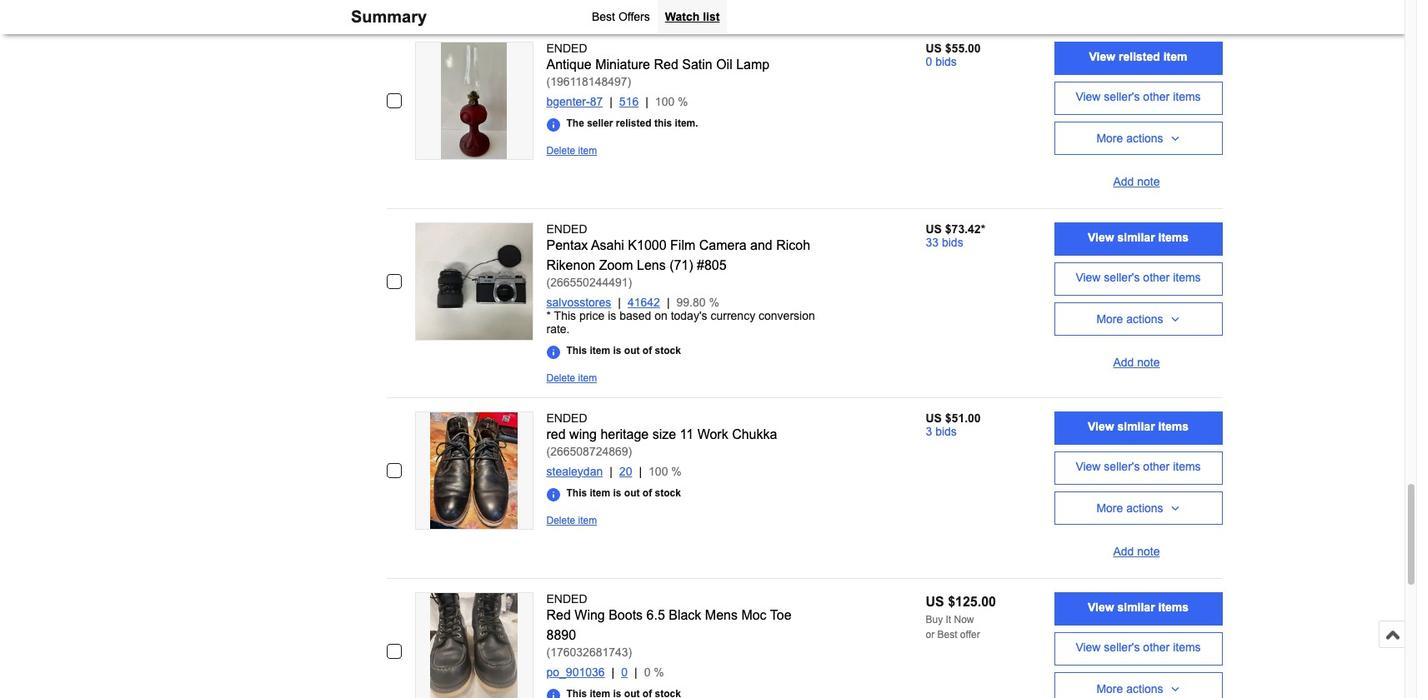 Task type: describe. For each thing, give the bounding box(es) containing it.
the
[[567, 117, 584, 129]]

view seller's other items for us $55.00
[[1076, 90, 1201, 103]]

stealeydan
[[547, 465, 603, 478]]

salvosstores
[[547, 296, 611, 309]]

3 bids link
[[926, 425, 957, 438]]

similar for $125.00
[[1118, 601, 1155, 615]]

view seller's other items for us $51.00
[[1076, 460, 1201, 474]]

us for us $125.00
[[926, 595, 944, 609]]

2 delete from the top
[[547, 372, 575, 384]]

0 for 0 %
[[644, 666, 651, 679]]

summary
[[351, 8, 427, 26]]

this
[[654, 117, 672, 129]]

boots
[[609, 608, 643, 622]]

us for us $55.00
[[926, 41, 942, 55]]

0 %
[[644, 666, 664, 679]]

red wing boots 6.5 black mens moc toe 8890 image
[[430, 593, 518, 699]]

( inside ended antique miniature red satin oil lamp ( 196118148497 )
[[547, 75, 550, 88]]

red wing boots 6.5 black mens moc toe 8890 link
[[547, 608, 792, 642]]

best inside 'us $125.00 buy it now or best offer'
[[938, 629, 958, 641]]

red wing heritage size 11 work chukka image
[[430, 412, 518, 529]]

view for view relisted item link
[[1089, 50, 1116, 63]]

$125.00
[[948, 595, 996, 609]]

view seller's other items link for us $125.00
[[1054, 632, 1223, 666]]

other for $55.00
[[1143, 90, 1170, 103]]

% for antique miniature red satin oil lamp
[[678, 95, 688, 108]]

1 stock from the top
[[655, 345, 681, 356]]

today's
[[671, 309, 708, 322]]

asahi
[[591, 238, 624, 252]]

watch list button
[[658, 0, 727, 33]]

other for $125.00
[[1143, 641, 1170, 655]]

based
[[620, 309, 651, 322]]

ricoh
[[776, 238, 811, 252]]

view similar items for $125.00
[[1088, 601, 1189, 615]]

seller
[[587, 117, 613, 129]]

other for $73.42*
[[1143, 271, 1170, 284]]

$55.00
[[945, 41, 981, 55]]

po_901036 link
[[547, 666, 621, 679]]

us for us $51.00
[[926, 411, 942, 425]]

camera
[[699, 238, 747, 252]]

view seller's other items link for us $55.00
[[1054, 81, 1223, 115]]

bgenter-
[[547, 95, 590, 108]]

bids for pentax asahi k1000 film camera and ricoh rikenon zoom lens (71) #805
[[942, 236, 964, 249]]

bgenter-87
[[547, 95, 603, 108]]

view similar items for $73.42*
[[1088, 231, 1189, 244]]

% for pentax asahi k1000 film camera and ricoh rikenon zoom lens (71) #805
[[709, 296, 720, 309]]

more actions for $125.00
[[1097, 682, 1164, 696]]

100 for red
[[655, 95, 675, 108]]

view seller's other items for us $73.42*
[[1076, 271, 1201, 284]]

delete for antique
[[547, 145, 575, 156]]

6.5
[[647, 608, 665, 622]]

0 link
[[621, 666, 644, 679]]

196118148497
[[550, 75, 628, 88]]

rate.
[[547, 322, 570, 336]]

41642
[[628, 296, 660, 309]]

more for $51.00
[[1097, 502, 1123, 515]]

size
[[653, 427, 676, 442]]

delete item button for antique
[[547, 145, 597, 156]]

8890
[[547, 628, 576, 642]]

more actions button for us $125.00
[[1054, 672, 1223, 699]]

us $125.00 buy it now or best offer
[[926, 595, 996, 641]]

view relisted item link
[[1054, 41, 1223, 75]]

2 out from the top
[[624, 487, 640, 499]]

seller's for $55.00
[[1104, 90, 1140, 103]]

add note for work
[[1114, 546, 1160, 559]]

2 add note from the top
[[1114, 356, 1160, 370]]

516
[[619, 95, 639, 108]]

us for us $73.42*
[[926, 222, 942, 236]]

0 inside us $55.00 0 bids
[[926, 55, 932, 68]]

view similar items link for $51.00
[[1054, 411, 1223, 445]]

watch list
[[665, 10, 720, 23]]

antique
[[547, 57, 592, 71]]

add for lamp
[[1114, 175, 1134, 189]]

view similar items link for $125.00
[[1054, 592, 1223, 626]]

ended red wing heritage size 11 work chukka ( 266508724869 )
[[547, 411, 777, 458]]

wing
[[575, 608, 605, 622]]

red wing heritage size 11 work chukka link
[[547, 427, 777, 442]]

view for view similar items link related to $73.42*
[[1088, 231, 1114, 244]]

266550244491
[[550, 276, 628, 289]]

0 for 0 link
[[621, 666, 628, 679]]

2 add from the top
[[1114, 356, 1134, 370]]

conversion
[[759, 309, 815, 322]]

(71)
[[670, 258, 693, 272]]

) inside ended antique miniature red satin oil lamp ( 196118148497 )
[[628, 75, 631, 88]]

satin
[[682, 57, 713, 71]]

0 bids link
[[926, 55, 957, 68]]

20 link
[[619, 465, 649, 478]]

33 bids link
[[926, 236, 964, 249]]

work
[[698, 427, 728, 442]]

2 stock from the top
[[655, 487, 681, 499]]

similar for $51.00
[[1118, 420, 1155, 434]]

more for $73.42*
[[1097, 312, 1123, 326]]

*
[[547, 309, 551, 322]]

currency
[[711, 309, 756, 322]]

view relisted item
[[1089, 50, 1188, 63]]

) inside ended red wing boots 6.5 black mens moc toe 8890 ( 176032681743 )
[[628, 646, 632, 659]]

% for red wing heritage size 11 work chukka
[[671, 465, 682, 478]]

pentax
[[547, 238, 588, 252]]

add note button for work
[[1054, 532, 1223, 565]]

us $51.00 3 bids
[[926, 411, 981, 438]]

2 this item is out of stock from the top
[[567, 487, 681, 499]]

watch
[[665, 10, 700, 23]]

$73.42*
[[945, 222, 986, 236]]

ended for pentax
[[547, 222, 587, 236]]

% for red wing boots 6.5 black mens moc toe 8890
[[654, 666, 664, 679]]

ended antique miniature red satin oil lamp ( 196118148497 )
[[547, 41, 770, 88]]

bids for red wing heritage size 11 work chukka
[[936, 425, 957, 438]]

rikenon
[[547, 258, 596, 272]]

view for view seller's other items link corresponding to us $51.00
[[1076, 460, 1101, 474]]

pentax asahi k1000 film camera and ricoh rikenon zoom lens (71) #805 image
[[416, 223, 532, 340]]

more actions for $55.00
[[1097, 131, 1164, 145]]

view for view similar items link for $125.00
[[1088, 601, 1114, 615]]

bids for antique miniature red satin oil lamp
[[936, 55, 957, 68]]

516 link
[[619, 95, 655, 108]]

* this price is based on today's currency conversion rate.
[[547, 309, 815, 336]]

red inside ended antique miniature red satin oil lamp ( 196118148497 )
[[654, 57, 679, 71]]

more for $55.00
[[1097, 131, 1123, 145]]

us $55.00 0 bids
[[926, 41, 981, 68]]

seller's for $73.42*
[[1104, 271, 1140, 284]]

3
[[926, 425, 932, 438]]

toe
[[770, 608, 792, 622]]

( inside the "ended pentax asahi k1000 film camera and ricoh rikenon zoom lens (71) #805 ( 266550244491 )"
[[547, 276, 550, 289]]

price
[[579, 309, 605, 322]]

1 vertical spatial is
[[613, 345, 622, 356]]

delete item for antique
[[547, 145, 597, 156]]

) inside ended red wing heritage size 11 work chukka ( 266508724869 )
[[628, 445, 632, 458]]

( inside ended red wing heritage size 11 work chukka ( 266508724869 )
[[547, 445, 550, 458]]

$51.00
[[945, 411, 981, 425]]

miniature
[[596, 57, 650, 71]]

view for view seller's other items link corresponding to us $55.00
[[1076, 90, 1101, 103]]

bgenter-87 link
[[547, 95, 619, 108]]



Task type: vqa. For each thing, say whether or not it's contained in the screenshot.
leftmost "Sold"
no



Task type: locate. For each thing, give the bounding box(es) containing it.
0 left $55.00
[[926, 55, 932, 68]]

1 more actions button from the top
[[1054, 121, 1223, 155]]

it
[[946, 614, 952, 626]]

3 view seller's other items link from the top
[[1054, 452, 1223, 485]]

1 similar from the top
[[1118, 231, 1155, 244]]

view seller's other items
[[1076, 90, 1201, 103], [1076, 271, 1201, 284], [1076, 460, 1201, 474], [1076, 641, 1201, 655]]

delete down stealeydan
[[547, 515, 575, 527]]

1 us from the top
[[926, 41, 942, 55]]

1 ended from the top
[[547, 41, 587, 55]]

best left "offers"
[[592, 10, 615, 23]]

1 view seller's other items from the top
[[1076, 90, 1201, 103]]

1 vertical spatial delete item button
[[547, 372, 597, 384]]

ended inside the "ended pentax asahi k1000 film camera and ricoh rikenon zoom lens (71) #805 ( 266550244491 )"
[[547, 222, 587, 236]]

0 horizontal spatial red
[[547, 608, 571, 622]]

1 delete item button from the top
[[547, 145, 597, 156]]

view seller's other items link for us $51.00
[[1054, 452, 1223, 485]]

0 vertical spatial 100 %
[[655, 95, 688, 108]]

of down 20 link
[[643, 487, 652, 499]]

ended inside ended antique miniature red satin oil lamp ( 196118148497 )
[[547, 41, 587, 55]]

1 vertical spatial delete item
[[547, 372, 597, 384]]

us left $55.00
[[926, 41, 942, 55]]

similar
[[1118, 231, 1155, 244], [1118, 420, 1155, 434], [1118, 601, 1155, 615]]

view similar items
[[1088, 231, 1189, 244], [1088, 420, 1189, 434], [1088, 601, 1189, 615]]

2 delete item from the top
[[547, 372, 597, 384]]

red
[[654, 57, 679, 71], [547, 608, 571, 622]]

) down 'miniature'
[[628, 75, 631, 88]]

1 vertical spatial 100 %
[[649, 465, 682, 478]]

4 ( from the top
[[547, 646, 550, 659]]

1 vertical spatial 100
[[649, 465, 668, 478]]

1 ( from the top
[[547, 75, 550, 88]]

delete item button down stealeydan
[[547, 515, 597, 527]]

4 view seller's other items link from the top
[[1054, 632, 1223, 666]]

ended
[[547, 41, 587, 55], [547, 222, 587, 236], [547, 411, 587, 425], [547, 592, 587, 606]]

) up 0 link
[[628, 646, 632, 659]]

wing
[[570, 427, 597, 442]]

100 right 20
[[649, 465, 668, 478]]

delete item button for red
[[547, 515, 597, 527]]

1 of from the top
[[643, 345, 652, 356]]

1 note from the top
[[1138, 175, 1160, 189]]

best
[[592, 10, 615, 23], [938, 629, 958, 641]]

out down 20 link
[[624, 487, 640, 499]]

us inside us $55.00 0 bids
[[926, 41, 942, 55]]

) inside the "ended pentax asahi k1000 film camera and ricoh rikenon zoom lens (71) #805 ( 266550244491 )"
[[628, 276, 632, 289]]

1 vertical spatial this
[[567, 345, 587, 356]]

antique miniature red satin oil lamp link
[[547, 57, 770, 71]]

0 vertical spatial note
[[1138, 175, 1160, 189]]

4 actions from the top
[[1127, 682, 1164, 696]]

delete item down stealeydan
[[547, 515, 597, 527]]

0 down ended red wing boots 6.5 black mens moc toe 8890 ( 176032681743 )
[[644, 666, 651, 679]]

chukka
[[732, 427, 777, 442]]

100 %
[[655, 95, 688, 108], [649, 465, 682, 478]]

3 actions from the top
[[1127, 502, 1164, 515]]

1 more actions from the top
[[1097, 131, 1164, 145]]

2 view similar items from the top
[[1088, 420, 1189, 434]]

3 view similar items link from the top
[[1054, 592, 1223, 626]]

this
[[554, 309, 576, 322], [567, 345, 587, 356], [567, 487, 587, 499]]

us inside 'us $125.00 buy it now or best offer'
[[926, 595, 944, 609]]

) down zoom
[[628, 276, 632, 289]]

1 vertical spatial delete
[[547, 372, 575, 384]]

the seller relisted this item.
[[567, 117, 698, 129]]

delete item button down rate.
[[547, 372, 597, 384]]

2 view seller's other items link from the top
[[1054, 262, 1223, 296]]

0 vertical spatial delete
[[547, 145, 575, 156]]

view similar items link
[[1054, 222, 1223, 256], [1054, 411, 1223, 445], [1054, 592, 1223, 626]]

3 view similar items from the top
[[1088, 601, 1189, 615]]

ended inside ended red wing heritage size 11 work chukka ( 266508724869 )
[[547, 411, 587, 425]]

red
[[547, 427, 566, 442]]

0 vertical spatial add
[[1114, 175, 1134, 189]]

3 more actions from the top
[[1097, 502, 1164, 515]]

( down antique at top
[[547, 75, 550, 88]]

3 similar from the top
[[1118, 601, 1155, 615]]

1 more from the top
[[1097, 131, 1123, 145]]

4 more from the top
[[1097, 682, 1123, 696]]

2 vertical spatial delete item button
[[547, 515, 597, 527]]

k1000
[[628, 238, 667, 252]]

2 vertical spatial add note
[[1114, 546, 1160, 559]]

1 vertical spatial add note button
[[1054, 342, 1223, 376]]

0 vertical spatial best
[[592, 10, 615, 23]]

) down heritage
[[628, 445, 632, 458]]

2 ( from the top
[[547, 276, 550, 289]]

0 vertical spatial 100
[[655, 95, 675, 108]]

1 vertical spatial relisted
[[616, 117, 652, 129]]

zoom
[[599, 258, 633, 272]]

1 delete item from the top
[[547, 145, 597, 156]]

2 vertical spatial add
[[1114, 546, 1134, 559]]

us inside us $51.00 3 bids
[[926, 411, 942, 425]]

4 seller's from the top
[[1104, 641, 1140, 655]]

0 vertical spatial delete item button
[[547, 145, 597, 156]]

ended for red
[[547, 592, 587, 606]]

antique miniature red satin oil lamp image
[[441, 42, 507, 159]]

more actions button for us $55.00
[[1054, 121, 1223, 155]]

0 vertical spatial view similar items
[[1088, 231, 1189, 244]]

actions for us $55.00
[[1127, 131, 1164, 145]]

1 vertical spatial view similar items
[[1088, 420, 1189, 434]]

delete for red
[[547, 515, 575, 527]]

33
[[926, 236, 939, 249]]

2 vertical spatial this
[[567, 487, 587, 499]]

view seller's other items link for us $73.42*
[[1054, 262, 1223, 296]]

heritage
[[601, 427, 649, 442]]

actions for us $51.00
[[1127, 502, 1164, 515]]

more
[[1097, 131, 1123, 145], [1097, 312, 1123, 326], [1097, 502, 1123, 515], [1097, 682, 1123, 696]]

film
[[670, 238, 696, 252]]

us inside us $73.42* 33 bids
[[926, 222, 942, 236]]

lens
[[637, 258, 666, 272]]

2 note from the top
[[1138, 356, 1160, 370]]

266508724869
[[550, 445, 628, 458]]

1 vertical spatial this item is out of stock
[[567, 487, 681, 499]]

#805
[[697, 258, 727, 272]]

( down rikenon
[[547, 276, 550, 289]]

100 % for satin
[[655, 95, 688, 108]]

4 more actions from the top
[[1097, 682, 1164, 696]]

0 left 0 %
[[621, 666, 628, 679]]

more actions button
[[1054, 121, 1223, 155], [1054, 302, 1223, 336], [1054, 492, 1223, 525], [1054, 672, 1223, 699]]

2 more from the top
[[1097, 312, 1123, 326]]

add
[[1114, 175, 1134, 189], [1114, 356, 1134, 370], [1114, 546, 1134, 559]]

1 add note from the top
[[1114, 175, 1160, 189]]

add note button
[[1054, 161, 1223, 195], [1054, 342, 1223, 376], [1054, 532, 1223, 565]]

1 vertical spatial stock
[[655, 487, 681, 499]]

3 view seller's other items from the top
[[1076, 460, 1201, 474]]

bids inside us $73.42* 33 bids
[[942, 236, 964, 249]]

this item is out of stock
[[567, 345, 681, 356], [567, 487, 681, 499]]

this inside * this price is based on today's currency conversion rate.
[[554, 309, 576, 322]]

3 us from the top
[[926, 411, 942, 425]]

99.80
[[677, 296, 706, 309]]

3 delete item button from the top
[[547, 515, 597, 527]]

red left satin
[[654, 57, 679, 71]]

1 this item is out of stock from the top
[[567, 345, 681, 356]]

20
[[619, 465, 632, 478]]

1 vertical spatial red
[[547, 608, 571, 622]]

2 vertical spatial add note button
[[1054, 532, 1223, 565]]

2 vertical spatial is
[[613, 487, 622, 499]]

100 for heritage
[[649, 465, 668, 478]]

4 other from the top
[[1143, 641, 1170, 655]]

similar for $73.42*
[[1118, 231, 1155, 244]]

1 vertical spatial out
[[624, 487, 640, 499]]

3 delete item from the top
[[547, 515, 597, 527]]

0 vertical spatial add note button
[[1054, 161, 1223, 195]]

0 vertical spatial stock
[[655, 345, 681, 356]]

stock down ended red wing heritage size 11 work chukka ( 266508724869 )
[[655, 487, 681, 499]]

100 up this on the top left
[[655, 95, 675, 108]]

now
[[954, 614, 974, 626]]

2 ended from the top
[[547, 222, 587, 236]]

100 % for size
[[649, 465, 682, 478]]

3 note from the top
[[1138, 546, 1160, 559]]

1 vertical spatial similar
[[1118, 420, 1155, 434]]

1 add from the top
[[1114, 175, 1134, 189]]

best offers
[[592, 10, 650, 23]]

ended for red
[[547, 411, 587, 425]]

2 vertical spatial view similar items link
[[1054, 592, 1223, 626]]

moc
[[742, 608, 767, 622]]

of down based
[[643, 345, 652, 356]]

bids inside us $51.00 3 bids
[[936, 425, 957, 438]]

3 delete from the top
[[547, 515, 575, 527]]

us up buy
[[926, 595, 944, 609]]

on
[[655, 309, 668, 322]]

ended up wing
[[547, 592, 587, 606]]

more for $125.00
[[1097, 682, 1123, 696]]

items
[[1173, 90, 1201, 103], [1159, 231, 1189, 244], [1173, 271, 1201, 284], [1159, 420, 1189, 434], [1173, 460, 1201, 474], [1159, 601, 1189, 615], [1173, 641, 1201, 655]]

% right 99.80
[[709, 296, 720, 309]]

best offers button
[[585, 0, 658, 33]]

2 add note button from the top
[[1054, 342, 1223, 376]]

relisted
[[1119, 50, 1161, 63], [616, 117, 652, 129]]

0 vertical spatial this item is out of stock
[[567, 345, 681, 356]]

po_901036
[[547, 666, 605, 679]]

item
[[1164, 50, 1188, 63], [578, 145, 597, 156], [590, 345, 611, 356], [578, 372, 597, 384], [590, 487, 611, 499], [578, 515, 597, 527]]

list
[[703, 10, 720, 23]]

oil
[[716, 57, 733, 71]]

2 of from the top
[[643, 487, 652, 499]]

is inside * this price is based on today's currency conversion rate.
[[608, 309, 616, 322]]

ended for antique
[[547, 41, 587, 55]]

2 actions from the top
[[1127, 312, 1164, 326]]

1 add note button from the top
[[1054, 161, 1223, 195]]

1 vertical spatial add note
[[1114, 356, 1160, 370]]

2 vertical spatial bids
[[936, 425, 957, 438]]

1 vertical spatial note
[[1138, 356, 1160, 370]]

other for $51.00
[[1143, 460, 1170, 474]]

0 vertical spatial delete item
[[547, 145, 597, 156]]

ended inside ended red wing boots 6.5 black mens moc toe 8890 ( 176032681743 )
[[547, 592, 587, 606]]

0 horizontal spatial relisted
[[616, 117, 652, 129]]

delete item for red
[[547, 515, 597, 527]]

0 vertical spatial relisted
[[1119, 50, 1161, 63]]

( down 8890
[[547, 646, 550, 659]]

0 vertical spatial view similar items link
[[1054, 222, 1223, 256]]

stealeydan link
[[547, 465, 619, 478]]

delete down rate.
[[547, 372, 575, 384]]

or
[[926, 629, 935, 641]]

0 vertical spatial of
[[643, 345, 652, 356]]

2 vertical spatial similar
[[1118, 601, 1155, 615]]

1 other from the top
[[1143, 90, 1170, 103]]

this right * at the top of page
[[554, 309, 576, 322]]

1 horizontal spatial 0
[[644, 666, 651, 679]]

1 horizontal spatial relisted
[[1119, 50, 1161, 63]]

lamp
[[736, 57, 770, 71]]

4 ended from the top
[[547, 592, 587, 606]]

1 view similar items link from the top
[[1054, 222, 1223, 256]]

stock
[[655, 345, 681, 356], [655, 487, 681, 499]]

add note
[[1114, 175, 1160, 189], [1114, 356, 1160, 370], [1114, 546, 1160, 559]]

3 add note from the top
[[1114, 546, 1160, 559]]

1 vertical spatial of
[[643, 487, 652, 499]]

2 more actions from the top
[[1097, 312, 1164, 326]]

2 view similar items link from the top
[[1054, 411, 1223, 445]]

3 more from the top
[[1097, 502, 1123, 515]]

offer
[[960, 629, 980, 641]]

%
[[678, 95, 688, 108], [709, 296, 720, 309], [671, 465, 682, 478], [654, 666, 664, 679]]

view similar items link for $73.42*
[[1054, 222, 1223, 256]]

2 similar from the top
[[1118, 420, 1155, 434]]

1 vertical spatial best
[[938, 629, 958, 641]]

87
[[590, 95, 603, 108]]

of
[[643, 345, 652, 356], [643, 487, 652, 499]]

more actions button for us $51.00
[[1054, 492, 1223, 525]]

1 vertical spatial add
[[1114, 356, 1134, 370]]

4 us from the top
[[926, 595, 944, 609]]

salvosstores link
[[547, 296, 628, 309]]

view similar items for $51.00
[[1088, 420, 1189, 434]]

delete item button
[[547, 145, 597, 156], [547, 372, 597, 384], [547, 515, 597, 527]]

% down 11
[[671, 465, 682, 478]]

bids inside us $55.00 0 bids
[[936, 55, 957, 68]]

view for view seller's other items link for us $73.42*
[[1076, 271, 1101, 284]]

1 vertical spatial view similar items link
[[1054, 411, 1223, 445]]

2 view seller's other items from the top
[[1076, 271, 1201, 284]]

0 vertical spatial is
[[608, 309, 616, 322]]

view seller's other items for us $125.00
[[1076, 641, 1201, 655]]

is down based
[[613, 345, 622, 356]]

add note button for lamp
[[1054, 161, 1223, 195]]

view for us $125.00 view seller's other items link
[[1076, 641, 1101, 655]]

actions for us $125.00
[[1127, 682, 1164, 696]]

0 vertical spatial out
[[624, 345, 640, 356]]

best down the it
[[938, 629, 958, 641]]

this down rate.
[[567, 345, 587, 356]]

ended up pentax
[[547, 222, 587, 236]]

delete item down rate.
[[547, 372, 597, 384]]

2 vertical spatial note
[[1138, 546, 1160, 559]]

ended up antique at top
[[547, 41, 587, 55]]

mens
[[705, 608, 738, 622]]

4 more actions button from the top
[[1054, 672, 1223, 699]]

2 vertical spatial delete
[[547, 515, 575, 527]]

note for work
[[1138, 546, 1160, 559]]

delete down the
[[547, 145, 575, 156]]

this item is out of stock down 20
[[567, 487, 681, 499]]

ended up the red
[[547, 411, 587, 425]]

3 add from the top
[[1114, 546, 1134, 559]]

2 vertical spatial view similar items
[[1088, 601, 1189, 615]]

1 seller's from the top
[[1104, 90, 1140, 103]]

2 us from the top
[[926, 222, 942, 236]]

3 more actions button from the top
[[1054, 492, 1223, 525]]

0 vertical spatial similar
[[1118, 231, 1155, 244]]

delete item button down the
[[547, 145, 597, 156]]

add note for lamp
[[1114, 175, 1160, 189]]

pentax asahi k1000 film camera and ricoh rikenon zoom lens (71) #805 link
[[547, 238, 811, 272]]

is down 20
[[613, 487, 622, 499]]

2 vertical spatial delete item
[[547, 515, 597, 527]]

and
[[750, 238, 773, 252]]

us left $51.00
[[926, 411, 942, 425]]

more actions button for us $73.42*
[[1054, 302, 1223, 336]]

4 view seller's other items from the top
[[1076, 641, 1201, 655]]

)
[[628, 75, 631, 88], [628, 276, 632, 289], [628, 445, 632, 458], [628, 646, 632, 659]]

% up item.
[[678, 95, 688, 108]]

( inside ended red wing boots 6.5 black mens moc toe 8890 ( 176032681743 )
[[547, 646, 550, 659]]

is right price
[[608, 309, 616, 322]]

view for view similar items link for $51.00
[[1088, 420, 1114, 434]]

100
[[655, 95, 675, 108], [649, 465, 668, 478]]

1 actions from the top
[[1127, 131, 1164, 145]]

100 % up this on the top left
[[655, 95, 688, 108]]

3 other from the top
[[1143, 460, 1170, 474]]

3 seller's from the top
[[1104, 460, 1140, 474]]

actions for us $73.42*
[[1127, 312, 1164, 326]]

1 view seller's other items link from the top
[[1054, 81, 1223, 115]]

0 vertical spatial this
[[554, 309, 576, 322]]

2 more actions button from the top
[[1054, 302, 1223, 336]]

3 add note button from the top
[[1054, 532, 1223, 565]]

more actions for $51.00
[[1097, 502, 1164, 515]]

out down based
[[624, 345, 640, 356]]

( down the red
[[547, 445, 550, 458]]

2 other from the top
[[1143, 271, 1170, 284]]

2 seller's from the top
[[1104, 271, 1140, 284]]

red inside ended red wing boots 6.5 black mens moc toe 8890 ( 176032681743 )
[[547, 608, 571, 622]]

more actions
[[1097, 131, 1164, 145], [1097, 312, 1164, 326], [1097, 502, 1164, 515], [1097, 682, 1164, 696]]

seller's for $125.00
[[1104, 641, 1140, 655]]

% right 0 link
[[654, 666, 664, 679]]

offers
[[619, 10, 650, 23]]

this down stealeydan
[[567, 487, 587, 499]]

buy
[[926, 614, 943, 626]]

more actions for $73.42*
[[1097, 312, 1164, 326]]

delete item down the
[[547, 145, 597, 156]]

red up 8890
[[547, 608, 571, 622]]

this item is out of stock down based
[[567, 345, 681, 356]]

us left $73.42*
[[926, 222, 942, 236]]

3 ended from the top
[[547, 411, 587, 425]]

2 delete item button from the top
[[547, 372, 597, 384]]

best inside button
[[592, 10, 615, 23]]

11
[[680, 427, 694, 442]]

3 ( from the top
[[547, 445, 550, 458]]

99.80 %
[[677, 296, 720, 309]]

1 vertical spatial bids
[[942, 236, 964, 249]]

41642 link
[[628, 296, 677, 309]]

0 horizontal spatial best
[[592, 10, 615, 23]]

1 view similar items from the top
[[1088, 231, 1189, 244]]

1 horizontal spatial red
[[654, 57, 679, 71]]

note for lamp
[[1138, 175, 1160, 189]]

add for work
[[1114, 546, 1134, 559]]

stock down * this price is based on today's currency conversion rate.
[[655, 345, 681, 356]]

2 horizontal spatial 0
[[926, 55, 932, 68]]

0 vertical spatial red
[[654, 57, 679, 71]]

0 vertical spatial bids
[[936, 55, 957, 68]]

delete item
[[547, 145, 597, 156], [547, 372, 597, 384], [547, 515, 597, 527]]

seller's for $51.00
[[1104, 460, 1140, 474]]

1 horizontal spatial best
[[938, 629, 958, 641]]

1 out from the top
[[624, 345, 640, 356]]

1 delete from the top
[[547, 145, 575, 156]]

0
[[926, 55, 932, 68], [621, 666, 628, 679], [644, 666, 651, 679]]

0 horizontal spatial 0
[[621, 666, 628, 679]]

ended red wing boots 6.5 black mens moc toe 8890 ( 176032681743 )
[[547, 592, 792, 659]]

us $73.42* 33 bids
[[926, 222, 986, 249]]

0 vertical spatial add note
[[1114, 175, 1160, 189]]

100 % down ended red wing heritage size 11 work chukka ( 266508724869 )
[[649, 465, 682, 478]]



